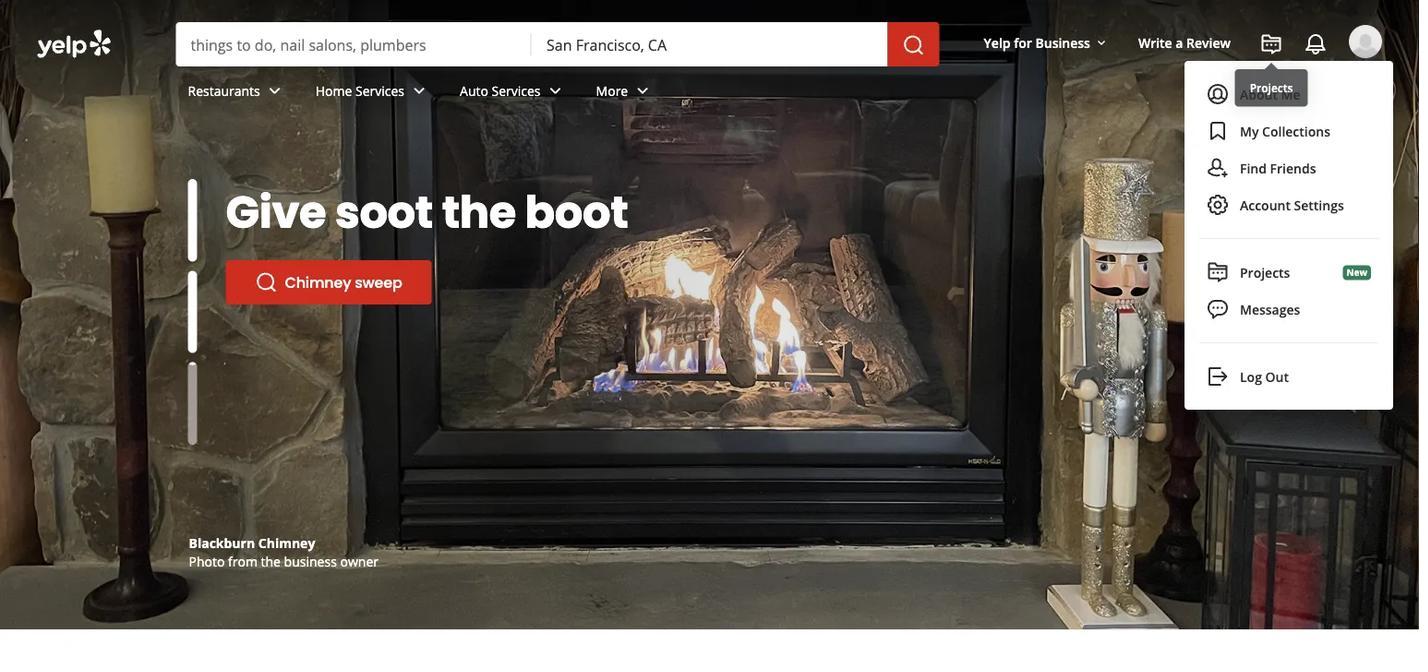 Task type: vqa. For each thing, say whether or not it's contained in the screenshot.
left "Services"
yes



Task type: describe. For each thing, give the bounding box(es) containing it.
notifications image
[[1305, 33, 1327, 55]]

business inside blackburn chimney photo from the business owner
[[284, 553, 337, 570]]

photo inside blackburn chimney photo from the business owner
[[189, 553, 225, 570]]

24 add friend v2 image
[[1207, 157, 1229, 179]]

photo inside cj plumbing & heating photo from the business owner
[[189, 553, 225, 570]]

write a review link
[[1131, 26, 1238, 59]]

services for auto services
[[492, 82, 541, 99]]

find friends link
[[1200, 150, 1379, 187]]

plumbers
[[285, 324, 354, 344]]

sweep
[[355, 272, 402, 293]]

write a review
[[1139, 34, 1231, 51]]

auto services
[[460, 82, 541, 99]]

24 chevron down v2 image for more
[[632, 80, 654, 102]]

my collections link
[[1200, 113, 1379, 150]]

a
[[1176, 34, 1183, 51]]

yelp for business button
[[977, 26, 1116, 59]]

from inside cj plumbing & heating photo from the business owner
[[228, 553, 258, 570]]

restaurants
[[188, 82, 260, 99]]

auto
[[460, 82, 488, 99]]

soot
[[335, 181, 433, 243]]

24 chevron down v2 image for restaurants
[[264, 80, 286, 102]]

blackburn chimney photo from the business owner
[[189, 534, 379, 570]]

friends
[[1270, 159, 1316, 177]]

cj plumbing & heating link
[[189, 534, 333, 552]]

the inside cj plumbing & heating photo from the business owner
[[261, 553, 281, 570]]

messages
[[1240, 301, 1301, 318]]

messages link
[[1196, 291, 1382, 328]]

cj
[[189, 534, 201, 552]]

0 vertical spatial chimney
[[285, 272, 351, 293]]

my collections
[[1240, 122, 1331, 140]]

my
[[1240, 122, 1259, 140]]

none field find
[[191, 34, 517, 54]]

blackburn chimney link
[[189, 534, 315, 552]]

log out
[[1240, 368, 1289, 386]]

about me link
[[1196, 76, 1382, 113]]

chimney inside blackburn chimney photo from the business owner
[[258, 534, 315, 552]]

the inside blackburn chimney photo from the business owner
[[261, 553, 281, 570]]

more link
[[581, 66, 669, 120]]

collections
[[1262, 122, 1331, 140]]

out
[[1266, 368, 1289, 386]]

account
[[1240, 196, 1291, 214]]

24 chevron down v2 image for home services
[[408, 80, 430, 102]]

find
[[1240, 159, 1267, 177]]

account settings link
[[1200, 187, 1379, 223]]

home services
[[316, 82, 405, 99]]

greg r. image
[[1349, 25, 1382, 58]]

2 select slide image from the top
[[188, 271, 197, 353]]

me
[[1281, 85, 1301, 103]]

your
[[297, 181, 401, 243]]

review
[[1187, 34, 1231, 51]]

none field near
[[547, 34, 873, 54]]

log out button
[[1200, 358, 1379, 395]]

business
[[1036, 34, 1091, 51]]

home
[[316, 82, 352, 99]]

home services link
[[301, 66, 445, 120]]

more
[[596, 82, 628, 99]]



Task type: locate. For each thing, give the bounding box(es) containing it.
account settings
[[1240, 196, 1344, 214]]

fix
[[226, 181, 288, 243]]

24 chevron down v2 image inside more link
[[632, 80, 654, 102]]

boot
[[525, 181, 628, 243]]

business inside cj plumbing & heating photo from the business owner
[[284, 553, 337, 570]]

24 collections v2 image
[[1207, 120, 1229, 142]]

24 search v2 image left plumbers
[[255, 323, 278, 345]]

24 search v2 image
[[255, 271, 278, 294], [255, 323, 278, 345]]

from inside blackburn chimney photo from the business owner
[[228, 553, 258, 570]]

cj plumbing & heating photo from the business owner
[[189, 534, 379, 570]]

24 search v2 image for give soot the boot
[[255, 271, 278, 294]]

&
[[269, 534, 279, 552]]

24 message v2 image
[[1207, 298, 1229, 320]]

restaurants link
[[173, 66, 301, 120]]

1 horizontal spatial 24 chevron down v2 image
[[408, 80, 430, 102]]

services for home services
[[356, 82, 405, 99]]

the
[[442, 181, 516, 243], [261, 553, 281, 570], [261, 553, 281, 570]]

projects
[[1240, 264, 1290, 281]]

1 services from the left
[[356, 82, 405, 99]]

24 search v2 image inside chimney sweep link
[[255, 271, 278, 294]]

24 chevron down v2 image right more
[[632, 80, 654, 102]]

owner inside blackburn chimney photo from the business owner
[[340, 553, 379, 570]]

Near text field
[[547, 34, 873, 54]]

0 horizontal spatial services
[[356, 82, 405, 99]]

24 search v2 image inside plumbers link
[[255, 323, 278, 345]]

from
[[228, 553, 258, 570], [228, 553, 258, 570]]

auto services link
[[445, 66, 581, 120]]

explore banner section banner
[[0, 0, 1419, 630]]

for
[[1014, 34, 1032, 51]]

24 chevron down v2 image
[[544, 80, 567, 102], [632, 80, 654, 102]]

heating
[[282, 534, 333, 552]]

24 search v2 image for fix your pipe dreams
[[255, 323, 278, 345]]

blackburn
[[189, 534, 255, 552]]

24 chevron down v2 image inside auto services link
[[544, 80, 567, 102]]

0 horizontal spatial 24 chevron down v2 image
[[544, 80, 567, 102]]

2 services from the left
[[492, 82, 541, 99]]

24 chevron down v2 image for auto services
[[544, 80, 567, 102]]

24 chevron down v2 image right restaurants
[[264, 80, 286, 102]]

24 chevron down v2 image inside home services link
[[408, 80, 430, 102]]

chimney sweep link
[[226, 260, 432, 305]]

search image
[[903, 34, 925, 56]]

1 none field from the left
[[191, 34, 517, 54]]

16 chevron down v2 image
[[1094, 36, 1109, 51]]

1 horizontal spatial none field
[[547, 34, 873, 54]]

plumbers link
[[226, 312, 383, 356]]

chimney
[[285, 272, 351, 293], [258, 534, 315, 552]]

select slide image
[[188, 179, 197, 262], [188, 271, 197, 353]]

fix your pipe dreams
[[226, 181, 509, 295]]

1 vertical spatial chimney
[[258, 534, 315, 552]]

24 profile v2 image
[[1207, 83, 1229, 105]]

write
[[1139, 34, 1173, 51]]

2 24 search v2 image from the top
[[255, 323, 278, 345]]

give
[[226, 181, 326, 243]]

new
[[1347, 267, 1368, 279]]

give soot the boot
[[226, 181, 628, 243]]

24 settings v2 image
[[1207, 194, 1229, 216]]

24 project v2 image
[[1207, 261, 1229, 284]]

about
[[1240, 85, 1278, 103]]

user actions element
[[969, 23, 1408, 137]]

photo
[[189, 553, 225, 570], [189, 553, 225, 570]]

Find text field
[[191, 34, 517, 54]]

settings
[[1294, 196, 1344, 214]]

1 24 search v2 image from the top
[[255, 271, 278, 294]]

owner inside cj plumbing & heating photo from the business owner
[[340, 553, 379, 570]]

None search field
[[176, 22, 943, 66]]

1 24 chevron down v2 image from the left
[[264, 80, 286, 102]]

2 none field from the left
[[547, 34, 873, 54]]

1 horizontal spatial 24 chevron down v2 image
[[632, 80, 654, 102]]

24 chevron down v2 image right the auto services
[[544, 80, 567, 102]]

0 vertical spatial 24 search v2 image
[[255, 271, 278, 294]]

business categories element
[[173, 66, 1382, 120]]

plumbing
[[205, 534, 266, 552]]

24 log out v2 image
[[1207, 366, 1229, 388]]

1 vertical spatial select slide image
[[188, 271, 197, 353]]

24 chevron down v2 image inside restaurants link
[[264, 80, 286, 102]]

owner
[[340, 553, 379, 570], [340, 553, 379, 570]]

0 horizontal spatial none field
[[191, 34, 517, 54]]

2 24 chevron down v2 image from the left
[[408, 80, 430, 102]]

0 horizontal spatial 24 chevron down v2 image
[[264, 80, 286, 102]]

none search field inside search field
[[176, 22, 943, 66]]

chimney sweep
[[285, 272, 402, 293]]

24 chevron down v2 image left "auto"
[[408, 80, 430, 102]]

services right home
[[356, 82, 405, 99]]

2 24 chevron down v2 image from the left
[[632, 80, 654, 102]]

log
[[1240, 368, 1262, 386]]

yelp for business
[[984, 34, 1091, 51]]

none field up business categories element
[[547, 34, 873, 54]]

dreams
[[226, 233, 402, 295]]

projects image
[[1261, 33, 1283, 55]]

24 search v2 image up plumbers link
[[255, 271, 278, 294]]

services
[[356, 82, 405, 99], [492, 82, 541, 99]]

pipe
[[410, 181, 509, 243]]

none search field containing yelp for business
[[0, 0, 1419, 410]]

None field
[[191, 34, 517, 54], [547, 34, 873, 54]]

yelp
[[984, 34, 1011, 51]]

1 horizontal spatial services
[[492, 82, 541, 99]]

0 vertical spatial select slide image
[[188, 179, 197, 262]]

none field up home services
[[191, 34, 517, 54]]

about me
[[1240, 85, 1301, 103]]

business
[[284, 553, 337, 570], [284, 553, 337, 570]]

24 chevron down v2 image
[[264, 80, 286, 102], [408, 80, 430, 102]]

find friends
[[1240, 159, 1316, 177]]

services right "auto"
[[492, 82, 541, 99]]

1 24 chevron down v2 image from the left
[[544, 80, 567, 102]]

None search field
[[0, 0, 1419, 410]]

1 vertical spatial 24 search v2 image
[[255, 323, 278, 345]]

1 select slide image from the top
[[188, 179, 197, 262]]



